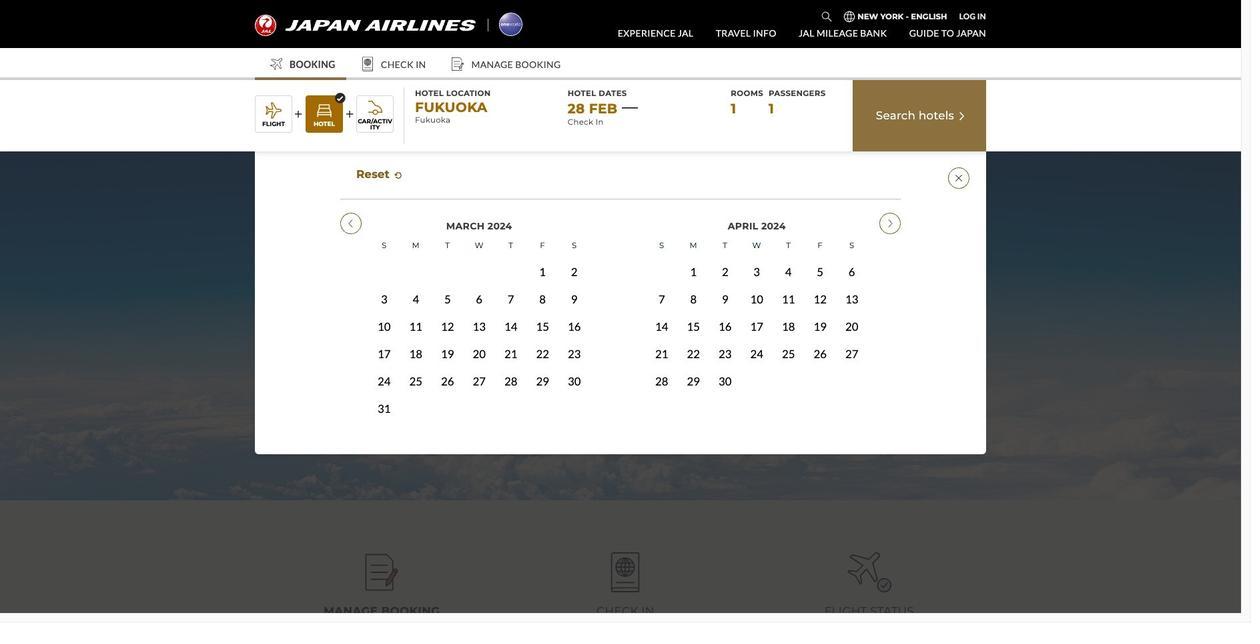 Task type: vqa. For each thing, say whether or not it's contained in the screenshot.
2nd The Saturday ELEMENT from right
yes



Task type: locate. For each thing, give the bounding box(es) containing it.
thursday element for 1st wednesday element from right
[[773, 233, 805, 258]]

tuesday element for 1st wednesday element from right
[[710, 233, 741, 258]]

2 saturday element from the left
[[836, 233, 868, 258]]

0 horizontal spatial tuesday element
[[432, 233, 464, 258]]

friday element
[[527, 233, 559, 258], [805, 233, 836, 258]]

1 horizontal spatial thursday element
[[773, 233, 805, 258]]

1 horizontal spatial monday element
[[678, 233, 710, 258]]

2 sunday element from the left
[[646, 233, 678, 258]]

thursday element
[[495, 233, 527, 258], [773, 233, 805, 258]]

0 horizontal spatial thursday element
[[495, 233, 527, 258]]

monday element
[[400, 233, 432, 258], [678, 233, 710, 258]]

1 saturday element from the left
[[559, 233, 590, 258]]

friday element for the saturday element corresponding to 1st wednesday element from right
[[805, 233, 836, 258]]

saturday element
[[559, 233, 590, 258], [836, 233, 868, 258]]

1 horizontal spatial tuesday element
[[710, 233, 741, 258]]

one world image
[[499, 12, 523, 36]]

0 horizontal spatial wednesday element
[[464, 233, 495, 258]]

2 tuesday element from the left
[[710, 233, 741, 258]]

1 horizontal spatial sunday element
[[646, 233, 678, 258]]

tab list
[[260, 543, 992, 624]]

1 tuesday element from the left
[[432, 233, 464, 258]]

wednesday element
[[464, 233, 495, 258], [741, 233, 773, 258]]

1 sunday element from the left
[[369, 233, 400, 258]]

1 monday element from the left
[[400, 233, 432, 258]]

reset image
[[393, 170, 404, 181]]

sunday element
[[369, 233, 400, 258], [646, 233, 678, 258]]

tuesday element
[[432, 233, 464, 258], [710, 233, 741, 258]]

saturday element for 1st wednesday element from right
[[836, 233, 868, 258]]

1 thursday element from the left
[[495, 233, 527, 258]]

2 monday element from the left
[[678, 233, 710, 258]]

1 horizontal spatial friday element
[[805, 233, 836, 258]]

0 horizontal spatial sunday element
[[369, 233, 400, 258]]

2 friday element from the left
[[805, 233, 836, 258]]

1 horizontal spatial saturday element
[[836, 233, 868, 258]]

1 wednesday element from the left
[[464, 233, 495, 258]]

0 horizontal spatial friday element
[[527, 233, 559, 258]]

1 horizontal spatial wednesday element
[[741, 233, 773, 258]]

0 horizontal spatial saturday element
[[559, 233, 590, 258]]

1 friday element from the left
[[527, 233, 559, 258]]

monday element for 1st wednesday element from right tuesday element
[[678, 233, 710, 258]]

2 thursday element from the left
[[773, 233, 805, 258]]

0 horizontal spatial monday element
[[400, 233, 432, 258]]

saturday element for second wednesday element from the right
[[559, 233, 590, 258]]



Task type: describe. For each thing, give the bounding box(es) containing it.
sunday element for monday element corresponding to second wednesday element from the right tuesday element
[[369, 233, 400, 258]]

tuesday element for second wednesday element from the right
[[432, 233, 464, 258]]

monday element for second wednesday element from the right tuesday element
[[400, 233, 432, 258]]

friday element for the saturday element for second wednesday element from the right
[[527, 233, 559, 258]]

2 wednesday element from the left
[[741, 233, 773, 258]]

sunday element for monday element for 1st wednesday element from right tuesday element
[[646, 233, 678, 258]]

close image
[[949, 168, 970, 189]]

thursday element for second wednesday element from the right
[[495, 233, 527, 258]]

japan airlines image
[[255, 14, 476, 36]]



